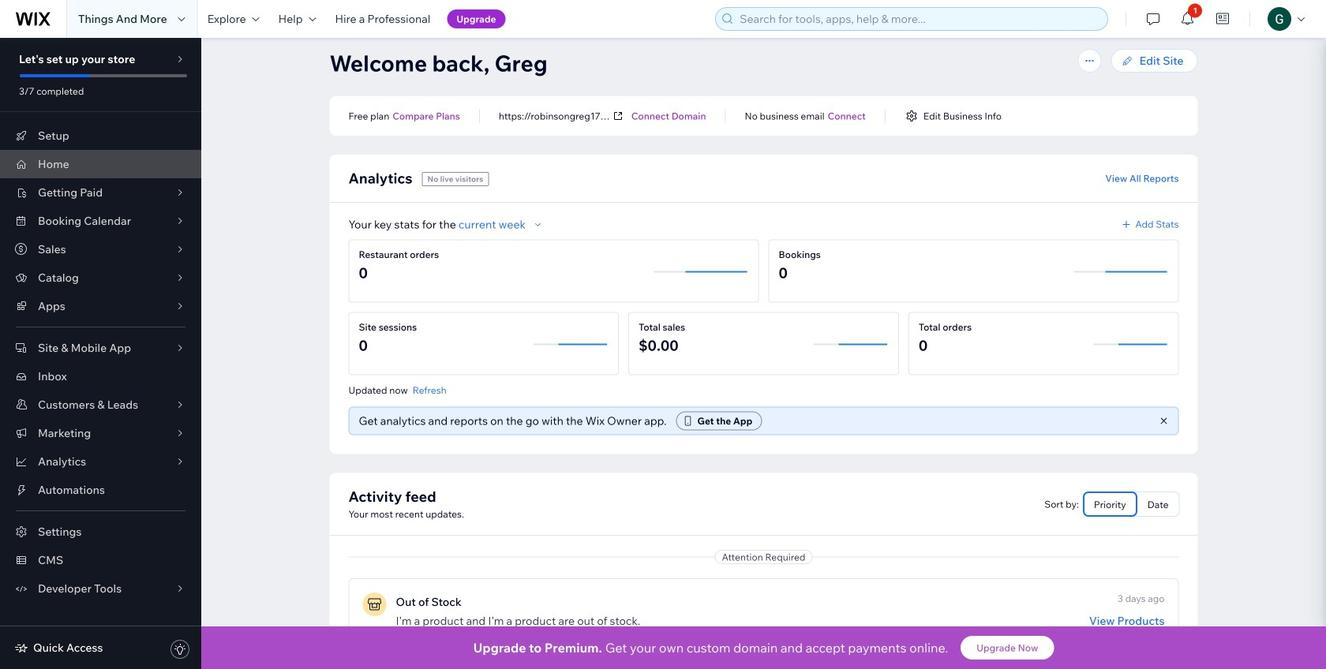 Task type: locate. For each thing, give the bounding box(es) containing it.
sidebar element
[[0, 38, 201, 669]]



Task type: vqa. For each thing, say whether or not it's contained in the screenshot.
Search for tools, apps, help & more... field
yes



Task type: describe. For each thing, give the bounding box(es) containing it.
Search for tools, apps, help & more... field
[[735, 8, 1103, 30]]



